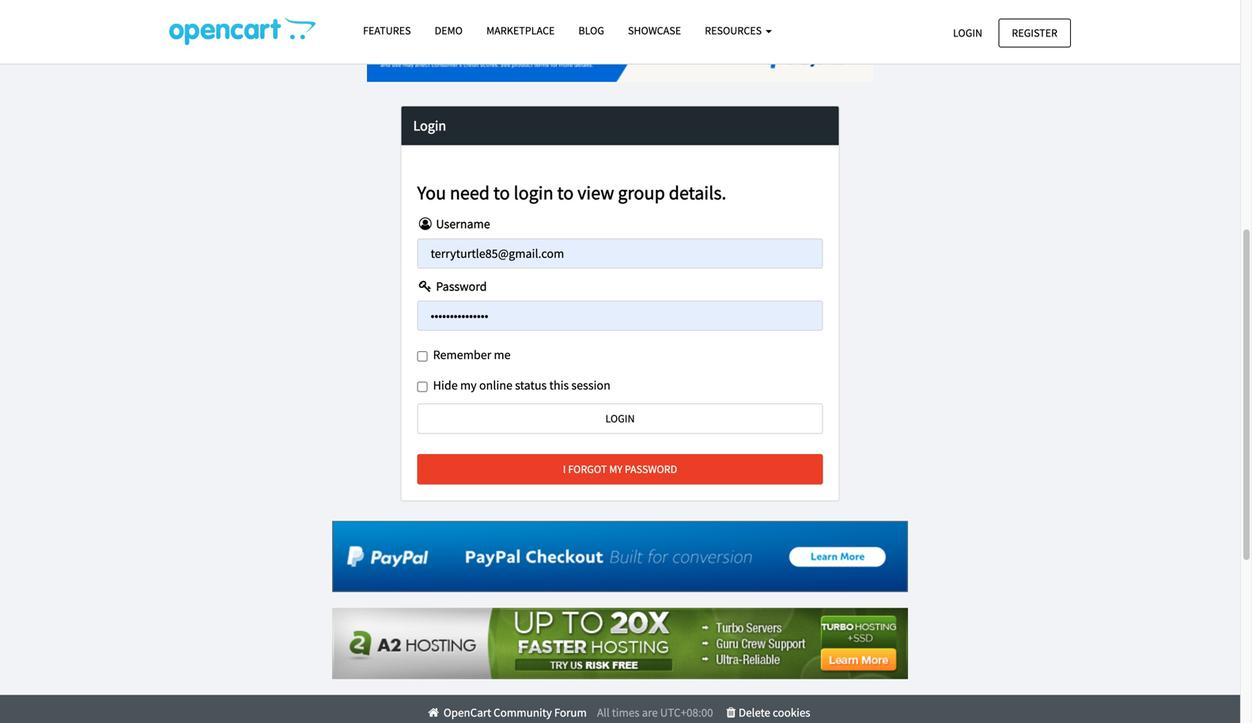 Task type: describe. For each thing, give the bounding box(es) containing it.
password
[[625, 462, 678, 476]]

i forgot my password link
[[417, 454, 823, 485]]

community
[[494, 705, 552, 720]]

times
[[612, 705, 640, 720]]

1 vertical spatial my
[[609, 462, 623, 476]]

0 vertical spatial paypal payment gateway image
[[367, 0, 874, 82]]

blog
[[579, 23, 604, 38]]

2 to from the left
[[557, 181, 574, 204]]

register
[[1012, 26, 1058, 40]]

login
[[514, 181, 554, 204]]

blog link
[[567, 17, 616, 44]]

me
[[494, 347, 511, 363]]

0 horizontal spatial login
[[413, 117, 446, 135]]

opencart community forum link
[[426, 705, 587, 720]]

a2 hosting image
[[332, 608, 908, 679]]

utc+08:00
[[660, 705, 713, 720]]

key image
[[417, 280, 434, 293]]

login link
[[940, 19, 996, 47]]

hide my online status this session
[[433, 377, 611, 393]]

remember
[[433, 347, 492, 363]]

are
[[642, 705, 658, 720]]

all times are utc+08:00
[[597, 705, 713, 720]]

online
[[479, 377, 513, 393]]

opencart community forum
[[441, 705, 587, 720]]

group
[[618, 181, 665, 204]]

marketplace
[[487, 23, 555, 38]]

marketplace link
[[475, 17, 567, 44]]

user circle o image
[[417, 218, 434, 230]]

opencart
[[444, 705, 491, 720]]

delete cookies
[[739, 705, 811, 720]]

demo
[[435, 23, 463, 38]]

this
[[549, 377, 569, 393]]

you
[[417, 181, 446, 204]]

1 vertical spatial paypal payment gateway image
[[332, 521, 908, 592]]

showcase
[[628, 23, 681, 38]]

delete
[[739, 705, 771, 720]]

username
[[434, 216, 490, 232]]

view
[[578, 181, 614, 204]]



Task type: vqa. For each thing, say whether or not it's contained in the screenshot.
my to the left
yes



Task type: locate. For each thing, give the bounding box(es) containing it.
0 vertical spatial login
[[953, 26, 983, 40]]

my right hide
[[460, 377, 477, 393]]

Password password field
[[417, 301, 823, 331]]

1 horizontal spatial login
[[953, 26, 983, 40]]

delete cookies link
[[724, 705, 811, 720]]

login
[[953, 26, 983, 40], [413, 117, 446, 135]]

menu bar
[[165, 695, 1071, 723]]

None checkbox
[[417, 351, 428, 362]]

to
[[494, 181, 510, 204], [557, 181, 574, 204]]

cookies
[[773, 705, 811, 720]]

login inside 'link'
[[953, 26, 983, 40]]

demo link
[[423, 17, 475, 44]]

features
[[363, 23, 411, 38]]

1 to from the left
[[494, 181, 510, 204]]

to left view
[[557, 181, 574, 204]]

resources
[[705, 23, 764, 38]]

menu bar containing opencart community forum
[[165, 695, 1071, 723]]

you need to login to view group details.
[[417, 181, 727, 204]]

forgot
[[568, 462, 607, 476]]

features link
[[351, 17, 423, 44]]

i forgot my password
[[563, 462, 678, 476]]

details.
[[669, 181, 727, 204]]

password
[[434, 278, 487, 294]]

resources link
[[693, 17, 784, 44]]

0 horizontal spatial to
[[494, 181, 510, 204]]

register link
[[999, 19, 1071, 47]]

login up you
[[413, 117, 446, 135]]

home image
[[426, 707, 441, 718]]

remember me
[[433, 347, 511, 363]]

0 vertical spatial my
[[460, 377, 477, 393]]

1 horizontal spatial to
[[557, 181, 574, 204]]

all
[[597, 705, 610, 720]]

0 horizontal spatial my
[[460, 377, 477, 393]]

need
[[450, 181, 490, 204]]

None submit
[[417, 404, 823, 434]]

login left register
[[953, 26, 983, 40]]

hide
[[433, 377, 458, 393]]

None checkbox
[[417, 382, 428, 392]]

paypal payment gateway image
[[367, 0, 874, 82], [332, 521, 908, 592]]

Username text field
[[417, 238, 823, 268]]

my
[[460, 377, 477, 393], [609, 462, 623, 476]]

my right "forgot"
[[609, 462, 623, 476]]

forum
[[554, 705, 587, 720]]

status
[[515, 377, 547, 393]]

1 horizontal spatial my
[[609, 462, 623, 476]]

to left login
[[494, 181, 510, 204]]

session
[[572, 377, 611, 393]]

trash image
[[724, 707, 739, 718]]

showcase link
[[616, 17, 693, 44]]

1 vertical spatial login
[[413, 117, 446, 135]]

i
[[563, 462, 566, 476]]



